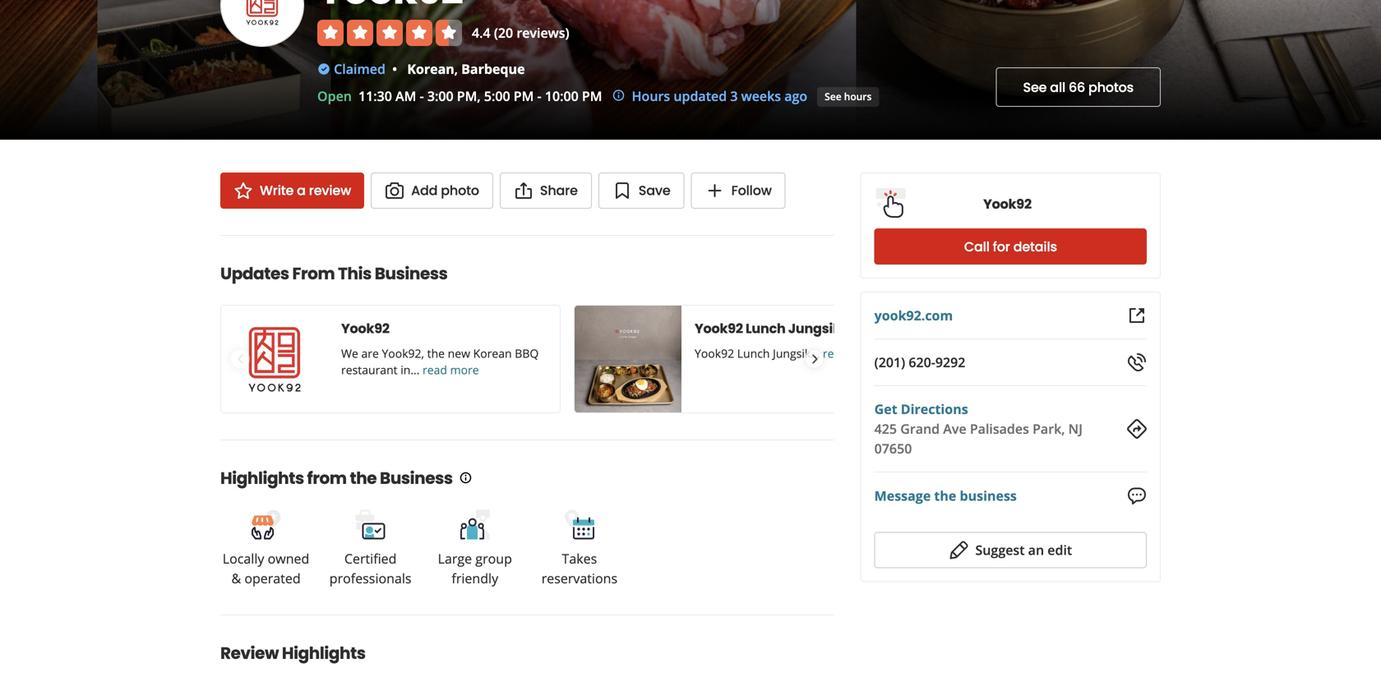 Task type: locate. For each thing, give the bounding box(es) containing it.
write
[[260, 181, 294, 200]]

0 vertical spatial more
[[850, 346, 879, 361]]

suggest
[[975, 541, 1025, 559]]

more right next icon
[[850, 346, 879, 361]]

write a review
[[260, 181, 351, 200]]

0 horizontal spatial -
[[420, 87, 424, 105]]

business right this
[[375, 262, 448, 285]]

friendly
[[452, 570, 498, 587]]

info icon image
[[459, 471, 472, 485], [459, 471, 472, 485]]

nj
[[1068, 420, 1083, 438]]

1 vertical spatial more
[[450, 362, 479, 378]]

0 horizontal spatial korean
[[407, 60, 454, 78]]

3:00
[[427, 87, 453, 105]]

add
[[411, 181, 438, 200]]

1 horizontal spatial -
[[537, 87, 541, 105]]

save button
[[598, 173, 684, 209]]

24 phone v2 image
[[1127, 353, 1147, 372]]

korean
[[407, 60, 454, 78], [473, 346, 512, 361]]

the up read more
[[427, 346, 445, 361]]

review
[[220, 642, 279, 665]]

large_group_friendly image
[[459, 509, 491, 541]]

for
[[993, 238, 1010, 256]]

4.4
[[472, 24, 490, 42]]

- left 10:00
[[537, 87, 541, 105]]

park,
[[1033, 420, 1065, 438]]

- right am
[[420, 87, 424, 105]]

get directions 425 grand ave palisades park, nj 07650
[[874, 400, 1083, 457]]

1 horizontal spatial korean
[[473, 346, 512, 361]]

updates
[[220, 262, 289, 285]]

24 pencil v2 image
[[949, 541, 969, 560]]

yook92.com
[[874, 307, 953, 324]]

pm right 5:00
[[514, 87, 534, 105]]

add photo
[[411, 181, 479, 200]]

0 vertical spatial read
[[823, 346, 847, 361]]

lunch up jungsik…
[[746, 319, 786, 338]]

10:00
[[545, 87, 579, 105]]

the right from
[[350, 467, 377, 490]]

see inside see hours link
[[825, 90, 841, 103]]

see
[[1023, 78, 1047, 97], [825, 90, 841, 103]]

24 directions v2 image
[[1127, 419, 1147, 439]]

&
[[231, 570, 241, 587]]

0 horizontal spatial pm
[[514, 87, 534, 105]]

reviews)
[[517, 24, 569, 42]]

highlights right review
[[282, 642, 365, 665]]

save
[[639, 181, 670, 200]]

1 horizontal spatial the
[[427, 346, 445, 361]]

review
[[309, 181, 351, 200]]

1 - from the left
[[420, 87, 424, 105]]

0 horizontal spatial see
[[825, 90, 841, 103]]

call for details
[[964, 238, 1057, 256]]

4.4 star rating image
[[317, 20, 462, 46]]

0 vertical spatial highlights
[[220, 467, 304, 490]]

the inside button
[[934, 487, 956, 505]]

see all 66 photos
[[1023, 78, 1134, 97]]

we are yook92, the new korean bbq restaurant in…
[[341, 346, 539, 378]]

highlights
[[220, 467, 304, 490], [282, 642, 365, 665]]

24 message v2 image
[[1127, 486, 1147, 506]]

lunch left jungsik…
[[737, 346, 770, 361]]

4 photo of yook92 - palisades park, nj, us. image from the left
[[856, 0, 1381, 140]]

korean right the new
[[473, 346, 512, 361]]

edit
[[1048, 541, 1072, 559]]

yook92 image
[[221, 306, 328, 413]]

get
[[874, 400, 897, 418]]

photo of yook92 - palisades park, nj, us. image
[[0, 0, 97, 140], [97, 0, 331, 140], [331, 0, 856, 140], [856, 0, 1381, 140]]

1 vertical spatial korean
[[473, 346, 512, 361]]

get directions link
[[874, 400, 968, 418]]

see left hours
[[825, 90, 841, 103]]

lunch
[[746, 319, 786, 338], [737, 346, 770, 361]]

highlights up locally_owned_operated image
[[220, 467, 304, 490]]

certified_professionals image
[[354, 509, 387, 541]]

yook92,
[[382, 346, 424, 361]]

see left all
[[1023, 78, 1047, 97]]

24 share v2 image
[[514, 181, 533, 201]]

pm
[[514, 87, 534, 105], [582, 87, 602, 105]]

ago
[[784, 87, 807, 105]]

yook92.com link
[[874, 307, 953, 324]]

business
[[375, 262, 448, 285], [380, 467, 453, 490]]

read down jungsik
[[823, 346, 847, 361]]

1 vertical spatial business
[[380, 467, 453, 490]]

1 horizontal spatial more
[[850, 346, 879, 361]]

1 horizontal spatial pm
[[582, 87, 602, 105]]

new
[[448, 346, 470, 361]]

4.4 (20 reviews)
[[472, 24, 569, 42]]

business up certified_professionals icon
[[380, 467, 453, 490]]

barbeque
[[461, 60, 525, 78]]

updated
[[674, 87, 727, 105]]

read right in…
[[423, 362, 447, 378]]

1 vertical spatial highlights
[[282, 642, 365, 665]]

read more
[[423, 362, 479, 378]]

24 external link v2 image
[[1127, 306, 1147, 326]]

see inside see all 66 photos link
[[1023, 78, 1047, 97]]

0 vertical spatial business
[[375, 262, 448, 285]]

previous image
[[230, 349, 249, 369]]

0 horizontal spatial read
[[423, 362, 447, 378]]

2 photo of yook92 - palisades park, nj, us. image from the left
[[97, 0, 331, 140]]

takes
[[562, 550, 597, 568]]

1 photo of yook92 - palisades park, nj, us. image from the left
[[0, 0, 97, 140]]

1 vertical spatial lunch
[[737, 346, 770, 361]]

2 - from the left
[[537, 87, 541, 105]]

message the business button
[[874, 486, 1017, 506]]

see all 66 photos link
[[996, 67, 1161, 107]]

1 pm from the left
[[514, 87, 534, 105]]

more inside "yook92 lunch jungsik yook92 lunch jungsik… read more"
[[850, 346, 879, 361]]

ave
[[943, 420, 966, 438]]

an
[[1028, 541, 1044, 559]]

more down the new
[[450, 362, 479, 378]]

takes_reservations image
[[563, 509, 596, 541]]

am
[[395, 87, 416, 105]]

2 horizontal spatial the
[[934, 487, 956, 505]]

1 horizontal spatial see
[[1023, 78, 1047, 97]]

takes reservations
[[541, 550, 617, 587]]

-
[[420, 87, 424, 105], [537, 87, 541, 105]]

large group friendly
[[438, 550, 512, 587]]

business
[[960, 487, 1017, 505]]

korean up '3:00'
[[407, 60, 454, 78]]

pm left 16 info v2 "image" on the left top of page
[[582, 87, 602, 105]]

24 star v2 image
[[233, 181, 253, 201]]

all
[[1050, 78, 1065, 97]]

share button
[[500, 173, 592, 209]]

the right message on the bottom of page
[[934, 487, 956, 505]]

1 vertical spatial read
[[423, 362, 447, 378]]

1 horizontal spatial read
[[823, 346, 847, 361]]

0 horizontal spatial more
[[450, 362, 479, 378]]

the inside we are yook92, the new korean bbq restaurant in…
[[427, 346, 445, 361]]

read
[[823, 346, 847, 361], [423, 362, 447, 378]]



Task type: describe. For each thing, give the bounding box(es) containing it.
photo
[[441, 181, 479, 200]]

9292
[[935, 353, 965, 371]]

write a review link
[[220, 173, 364, 209]]

locally owned & operated
[[223, 550, 309, 587]]

follow
[[731, 181, 772, 200]]

open
[[317, 87, 352, 105]]

owned
[[268, 550, 309, 568]]

in…
[[401, 362, 420, 378]]

are
[[361, 346, 379, 361]]

yook92 lunch jungsik yook92 lunch jungsik… read more
[[695, 319, 879, 361]]

suggest an edit button
[[874, 532, 1147, 569]]

this
[[338, 262, 371, 285]]

info alert
[[612, 86, 807, 106]]

korean inside we are yook92, the new korean bbq restaurant in…
[[473, 346, 512, 361]]

24 add v2 image
[[705, 181, 725, 201]]

call
[[964, 238, 990, 256]]

business for highlights from the business
[[380, 467, 453, 490]]

0 horizontal spatial the
[[350, 467, 377, 490]]

,
[[454, 60, 458, 78]]

hours
[[844, 90, 872, 103]]

message the business
[[874, 487, 1017, 505]]

highlights from the business
[[220, 467, 453, 490]]

open 11:30 am - 3:00 pm, 5:00 pm - 10:00 pm
[[317, 87, 602, 105]]

suggest an edit
[[975, 541, 1072, 559]]

(201)
[[874, 353, 905, 371]]

operated
[[244, 570, 301, 587]]

see for see all 66 photos
[[1023, 78, 1047, 97]]

certified
[[344, 550, 397, 568]]

see for see hours
[[825, 90, 841, 103]]

a
[[297, 181, 306, 200]]

jungsik…
[[773, 346, 820, 361]]

620-
[[909, 353, 935, 371]]

business for updates from this business
[[375, 262, 448, 285]]

directions
[[901, 400, 968, 418]]

follow button
[[691, 173, 786, 209]]

5:00
[[484, 87, 510, 105]]

claimed
[[334, 60, 386, 78]]

certified professionals
[[329, 550, 411, 587]]

3
[[730, 87, 738, 105]]

jungsik
[[788, 319, 841, 338]]

locally
[[223, 550, 264, 568]]

from
[[307, 467, 347, 490]]

see hours
[[825, 90, 872, 103]]

read inside "yook92 lunch jungsik yook92 lunch jungsik… read more"
[[823, 346, 847, 361]]

2 pm from the left
[[582, 87, 602, 105]]

24 camera v2 image
[[385, 181, 405, 201]]

bbq
[[515, 346, 539, 361]]

message
[[874, 487, 931, 505]]

66
[[1069, 78, 1085, 97]]

(20
[[494, 24, 513, 42]]

yook92 lunch jungsik image
[[575, 306, 681, 413]]

korean , barbeque
[[407, 60, 525, 78]]

photos
[[1088, 78, 1134, 97]]

hours updated 3 weeks ago
[[632, 87, 807, 105]]

see hours link
[[817, 87, 879, 107]]

pm,
[[457, 87, 481, 105]]

professionals
[[329, 570, 411, 587]]

07650
[[874, 440, 912, 457]]

grand
[[900, 420, 940, 438]]

hours
[[632, 87, 670, 105]]

restaurant
[[341, 362, 398, 378]]

we
[[341, 346, 358, 361]]

24 save outline v2 image
[[612, 181, 632, 201]]

updates from this business element
[[194, 235, 914, 414]]

16 info v2 image
[[612, 89, 625, 102]]

korean link
[[407, 60, 454, 78]]

share
[[540, 181, 578, 200]]

16 claim filled v2 image
[[317, 63, 330, 76]]

group
[[475, 550, 512, 568]]

barbeque link
[[461, 60, 525, 78]]

11:30
[[358, 87, 392, 105]]

locally_owned_operated image
[[250, 509, 282, 541]]

3 photo of yook92 - palisades park, nj, us. image from the left
[[331, 0, 856, 140]]

details
[[1013, 238, 1057, 256]]

0 vertical spatial korean
[[407, 60, 454, 78]]

weeks
[[741, 87, 781, 105]]

updates from this business
[[220, 262, 448, 285]]

call for details button
[[874, 229, 1147, 265]]

reservations
[[541, 570, 617, 587]]

(201) 620-9292
[[874, 353, 965, 371]]

from
[[292, 262, 335, 285]]

0 vertical spatial lunch
[[746, 319, 786, 338]]

425
[[874, 420, 897, 438]]

palisades
[[970, 420, 1029, 438]]

(20 reviews) link
[[494, 24, 569, 42]]

next image
[[805, 349, 823, 369]]

review highlights
[[220, 642, 365, 665]]

large
[[438, 550, 472, 568]]



Task type: vqa. For each thing, say whether or not it's contained in the screenshot.
the leftmost -
yes



